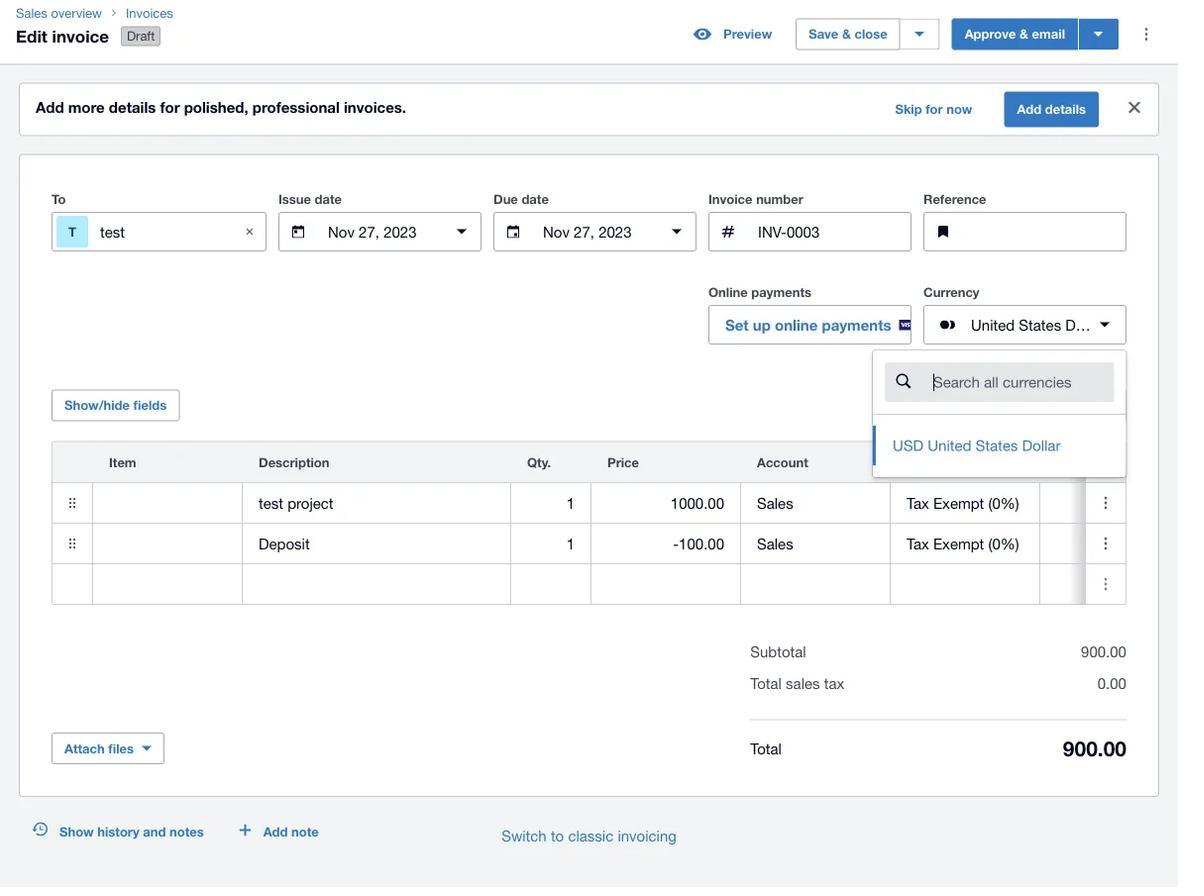 Task type: vqa. For each thing, say whether or not it's contained in the screenshot.
'Invoices'
yes



Task type: locate. For each thing, give the bounding box(es) containing it.
date right issue
[[315, 192, 342, 207]]

2 tax rate text field from the top
[[891, 525, 1040, 563]]

Due date text field
[[541, 213, 649, 251]]

more date options image
[[442, 212, 482, 252]]

tax exclusive button
[[998, 390, 1127, 422]]

0 horizontal spatial date
[[315, 192, 342, 207]]

united states dollar
[[971, 316, 1104, 334]]

1 amount field from the top
[[1041, 484, 1178, 522]]

for left the now
[[926, 102, 943, 117]]

approve & email
[[965, 26, 1065, 42]]

skip for now
[[895, 102, 973, 117]]

3 amount field from the top
[[1041, 566, 1178, 603]]

0 horizontal spatial states
[[976, 437, 1018, 455]]

add left note in the bottom of the page
[[263, 825, 288, 840]]

invoicing
[[618, 828, 677, 845]]

add for add note
[[263, 825, 288, 840]]

switch
[[502, 828, 547, 845]]

for inside button
[[926, 102, 943, 117]]

dollar inside "group"
[[1022, 437, 1061, 455]]

united down currency at the top right of the page
[[971, 316, 1015, 334]]

due
[[494, 192, 518, 207]]

0 vertical spatial total
[[750, 676, 782, 693]]

invoices
[[126, 5, 173, 20]]

&
[[842, 26, 851, 42], [1020, 26, 1029, 42]]

total down subtotal
[[750, 676, 782, 693]]

1 vertical spatial price field
[[592, 525, 740, 563]]

2 more line item options image from the top
[[1086, 565, 1126, 604]]

Quantity field
[[511, 484, 591, 522], [511, 525, 591, 563]]

1 tax rate text field from the top
[[891, 484, 1040, 522]]

1 vertical spatial close image
[[230, 212, 270, 252]]

0 horizontal spatial &
[[842, 26, 851, 42]]

details down email
[[1045, 102, 1086, 117]]

show/hide
[[64, 398, 130, 413]]

note
[[291, 825, 319, 840]]

0 vertical spatial close image
[[1115, 88, 1155, 127]]

0 vertical spatial tax rate text field
[[891, 484, 1040, 522]]

save & close
[[809, 26, 888, 42]]

900.00 up 0.00 in the bottom right of the page
[[1081, 644, 1127, 661]]

1 account text field from the top
[[741, 484, 890, 522]]

preview button
[[682, 18, 784, 50]]

0 vertical spatial price field
[[592, 484, 740, 522]]

invoices.
[[344, 99, 406, 117]]

1 vertical spatial total
[[750, 740, 782, 758]]

total down total sales tax in the bottom of the page
[[750, 740, 782, 758]]

tax left rate
[[907, 455, 928, 470]]

Tax rate text field
[[891, 484, 1040, 522], [891, 525, 1040, 563]]

payments up online
[[752, 285, 812, 300]]

1 horizontal spatial for
[[926, 102, 943, 117]]

total
[[750, 676, 782, 693], [750, 740, 782, 758]]

0 horizontal spatial for
[[160, 99, 180, 117]]

total for total
[[750, 740, 782, 758]]

approve & email button
[[952, 18, 1078, 50]]

0 vertical spatial dollar
[[1066, 316, 1104, 334]]

2 date from the left
[[522, 192, 549, 207]]

payments right online
[[822, 316, 891, 334]]

1 horizontal spatial tax
[[1011, 398, 1030, 413]]

save & close button
[[796, 18, 901, 50]]

states up amounts are
[[1019, 316, 1062, 334]]

900.00
[[1081, 644, 1127, 661], [1063, 736, 1127, 761]]

set up online payments
[[725, 316, 891, 334]]

skip
[[895, 102, 922, 117]]

0 horizontal spatial tax
[[907, 455, 928, 470]]

close
[[855, 26, 888, 42]]

0 vertical spatial amount field
[[1041, 484, 1178, 522]]

2 vertical spatial amount field
[[1041, 566, 1178, 603]]

t
[[68, 224, 76, 239]]

0 vertical spatial account text field
[[741, 484, 890, 522]]

currency
[[924, 285, 980, 300]]

1 horizontal spatial states
[[1019, 316, 1062, 334]]

1 vertical spatial amount field
[[1041, 525, 1178, 563]]

1 horizontal spatial &
[[1020, 26, 1029, 42]]

add right the now
[[1017, 102, 1042, 117]]

more date options image
[[657, 212, 697, 252]]

Inventory item text field
[[93, 484, 242, 522]]

1 horizontal spatial add
[[263, 825, 288, 840]]

Description text field
[[243, 484, 510, 522]]

1 horizontal spatial details
[[1045, 102, 1086, 117]]

0 horizontal spatial details
[[109, 99, 156, 117]]

amount field for 2nd more line item options image from the bottom
[[1041, 525, 1178, 563]]

Price field
[[592, 484, 740, 522], [592, 525, 740, 563]]

1 date from the left
[[315, 192, 342, 207]]

show history and notes button
[[20, 817, 216, 848]]

tax
[[1011, 398, 1030, 413], [907, 455, 928, 470]]

test
[[100, 223, 125, 241]]

amount
[[1056, 455, 1105, 470]]

united right usd
[[928, 437, 972, 455]]

states right rate
[[976, 437, 1018, 455]]

invoice
[[709, 192, 753, 207]]

price field for deposit text box
[[592, 525, 740, 563]]

add
[[36, 99, 64, 117], [1017, 102, 1042, 117], [263, 825, 288, 840]]

dollar down tax exclusive
[[1022, 437, 1061, 455]]

add note
[[263, 825, 319, 840]]

skip for now button
[[883, 94, 985, 125]]

show/hide fields
[[64, 398, 167, 413]]

online payments
[[709, 285, 812, 300]]

& left email
[[1020, 26, 1029, 42]]

classic
[[568, 828, 614, 845]]

1 vertical spatial account text field
[[741, 525, 890, 563]]

1 horizontal spatial close image
[[1115, 88, 1155, 127]]

tax for tax exclusive
[[1011, 398, 1030, 413]]

2 total from the top
[[750, 740, 782, 758]]

online
[[709, 285, 748, 300]]

0 horizontal spatial add
[[36, 99, 64, 117]]

united states dollar button
[[924, 305, 1127, 345]]

number
[[756, 192, 804, 207]]

2 & from the left
[[1020, 26, 1029, 42]]

group inside field
[[873, 351, 1126, 478]]

2 quantity field from the top
[[511, 525, 591, 563]]

Search all currencies text field
[[932, 364, 1114, 401]]

1 vertical spatial states
[[976, 437, 1018, 455]]

attach files
[[64, 741, 134, 757]]

amounts are
[[998, 370, 1076, 385]]

1 total from the top
[[750, 676, 782, 693]]

tax inside invoice line item list element
[[907, 455, 928, 470]]

0 vertical spatial tax
[[1011, 398, 1030, 413]]

states inside popup button
[[1019, 316, 1062, 334]]

add more details for polished, professional invoices. status
[[20, 84, 1159, 135]]

1 vertical spatial quantity field
[[511, 525, 591, 563]]

0 vertical spatial quantity field
[[511, 484, 591, 522]]

& right 'save'
[[842, 26, 851, 42]]

0 vertical spatial payments
[[752, 285, 812, 300]]

switch to classic invoicing button
[[486, 817, 693, 856]]

1 vertical spatial tax
[[907, 455, 928, 470]]

drag and drop line image
[[53, 524, 92, 564]]

date right the due
[[522, 192, 549, 207]]

1 & from the left
[[842, 26, 851, 42]]

2 amount field from the top
[[1041, 525, 1178, 563]]

item
[[109, 455, 136, 470]]

due date
[[494, 192, 549, 207]]

edit invoice
[[16, 26, 109, 45]]

polished,
[[184, 99, 248, 117]]

for left polished, on the left of the page
[[160, 99, 180, 117]]

date
[[315, 192, 342, 207], [522, 192, 549, 207]]

1 vertical spatial payments
[[822, 316, 891, 334]]

account text field for deposit text box "price" field
[[741, 525, 890, 563]]

switch to classic invoicing
[[502, 828, 677, 845]]

1 vertical spatial dollar
[[1022, 437, 1061, 455]]

1 vertical spatial tax rate text field
[[891, 525, 1040, 563]]

date for issue date
[[315, 192, 342, 207]]

united inside popup button
[[971, 316, 1015, 334]]

tax rate text field for test project text field
[[891, 484, 1040, 522]]

add for add details
[[1017, 102, 1042, 117]]

none field containing usd
[[872, 350, 1127, 479]]

group containing usd
[[873, 351, 1126, 478]]

Account text field
[[741, 484, 890, 522], [741, 525, 890, 563]]

more invoice options image
[[1127, 14, 1166, 54]]

more line item options image
[[1086, 524, 1126, 564], [1086, 565, 1126, 604]]

dollar up are
[[1066, 316, 1104, 334]]

states
[[1019, 316, 1062, 334], [976, 437, 1018, 455]]

1 price field from the top
[[592, 484, 740, 522]]

dollar
[[1066, 316, 1104, 334], [1022, 437, 1061, 455]]

Amount field
[[1041, 484, 1178, 522], [1041, 525, 1178, 563], [1041, 566, 1178, 603]]

account
[[757, 455, 808, 470]]

1 vertical spatial more line item options image
[[1086, 565, 1126, 604]]

2 account text field from the top
[[741, 525, 890, 563]]

total sales tax
[[750, 676, 845, 693]]

details inside button
[[1045, 102, 1086, 117]]

2 price field from the top
[[592, 525, 740, 563]]

sales overview link
[[8, 3, 110, 23]]

add for add more details for polished, professional invoices.
[[36, 99, 64, 117]]

issue date
[[278, 192, 342, 207]]

0.00
[[1098, 676, 1127, 693]]

details right more
[[109, 99, 156, 117]]

up
[[753, 316, 771, 334]]

amount field for more line item options icon
[[1041, 484, 1178, 522]]

0 vertical spatial united
[[971, 316, 1015, 334]]

Invoice number text field
[[756, 213, 911, 251]]

1 horizontal spatial payments
[[822, 316, 891, 334]]

tax inside "popup button"
[[1011, 398, 1030, 413]]

invoice number element
[[709, 212, 912, 252]]

add left more
[[36, 99, 64, 117]]

attach
[[64, 741, 105, 757]]

fields
[[133, 398, 167, 413]]

0 horizontal spatial dollar
[[1022, 437, 1061, 455]]

are
[[1057, 370, 1076, 385]]

tax down amounts
[[1011, 398, 1030, 413]]

Description text field
[[243, 525, 510, 563]]

tax for tax rate
[[907, 455, 928, 470]]

history
[[97, 825, 139, 840]]

close image
[[1115, 88, 1155, 127], [230, 212, 270, 252]]

2 horizontal spatial add
[[1017, 102, 1042, 117]]

1 horizontal spatial date
[[522, 192, 549, 207]]

1 horizontal spatial dollar
[[1066, 316, 1104, 334]]

total for total sales tax
[[750, 676, 782, 693]]

for
[[160, 99, 180, 117], [926, 102, 943, 117]]

united
[[971, 316, 1015, 334], [928, 437, 972, 455]]

save
[[809, 26, 839, 42]]

None field
[[872, 350, 1127, 479], [93, 483, 242, 523], [741, 483, 890, 523], [891, 483, 1040, 523], [93, 524, 242, 564], [741, 524, 890, 564], [891, 524, 1040, 564], [93, 565, 242, 604], [741, 483, 890, 523], [891, 483, 1040, 523], [741, 524, 890, 564], [891, 524, 1040, 564], [93, 565, 242, 604]]

email
[[1032, 26, 1065, 42]]

0 vertical spatial states
[[1019, 316, 1062, 334]]

900.00 down 0.00 in the bottom right of the page
[[1063, 736, 1127, 761]]

group
[[873, 351, 1126, 478]]

0 vertical spatial more line item options image
[[1086, 524, 1126, 564]]

0 horizontal spatial close image
[[230, 212, 270, 252]]

price field for test project text field
[[592, 484, 740, 522]]

0 vertical spatial 900.00
[[1081, 644, 1127, 661]]

1 vertical spatial united
[[928, 437, 972, 455]]

1 quantity field from the top
[[511, 484, 591, 522]]



Task type: describe. For each thing, give the bounding box(es) containing it.
subtotal
[[750, 644, 806, 661]]

drag and drop line image
[[53, 483, 92, 523]]

show/hide fields button
[[52, 390, 180, 422]]

tax exclusive
[[1011, 398, 1087, 413]]

add details
[[1017, 102, 1086, 117]]

payments inside popup button
[[822, 316, 891, 334]]

date for due date
[[522, 192, 549, 207]]

add note button
[[228, 817, 331, 848]]

notes
[[169, 825, 204, 840]]

more
[[68, 99, 105, 117]]

sales overview
[[16, 5, 102, 20]]

rate
[[931, 455, 955, 470]]

invoice number
[[709, 192, 804, 207]]

usd
[[893, 437, 924, 455]]

quantity field for test project text field "price" field
[[511, 484, 591, 522]]

quantity field for deposit text box "price" field
[[511, 525, 591, 563]]

overview
[[51, 5, 102, 20]]

reference
[[924, 192, 987, 207]]

to
[[52, 192, 66, 207]]

and
[[143, 825, 166, 840]]

attach files button
[[52, 734, 165, 765]]

amount field for 1st more line item options image from the bottom of the invoice line item list element
[[1041, 566, 1178, 603]]

show history and notes
[[59, 825, 204, 840]]

united inside "group"
[[928, 437, 972, 455]]

tax
[[824, 676, 845, 693]]

exclusive
[[1034, 398, 1087, 413]]

invoices link
[[118, 3, 200, 23]]

states inside field
[[976, 437, 1018, 455]]

preview
[[724, 26, 772, 42]]

& for close
[[842, 26, 851, 42]]

add more details for polished, professional invoices.
[[36, 99, 406, 117]]

issue
[[278, 192, 311, 207]]

sales
[[16, 5, 47, 20]]

Issue date text field
[[326, 213, 434, 251]]

now
[[947, 102, 973, 117]]

account text field for test project text field "price" field
[[741, 484, 890, 522]]

show
[[59, 825, 94, 840]]

set up online payments button
[[709, 305, 915, 345]]

Inventory item text field
[[93, 525, 242, 563]]

online
[[775, 316, 818, 334]]

1 more line item options image from the top
[[1086, 524, 1126, 564]]

tax rate
[[907, 455, 955, 470]]

price
[[608, 455, 639, 470]]

draft
[[127, 28, 155, 44]]

qty.
[[527, 455, 551, 470]]

dollar inside united states dollar popup button
[[1066, 316, 1104, 334]]

& for email
[[1020, 26, 1029, 42]]

add details button
[[1004, 92, 1099, 127]]

Reference text field
[[971, 213, 1126, 251]]

1 vertical spatial 900.00
[[1063, 736, 1127, 761]]

files
[[108, 741, 134, 757]]

more line item options image
[[1086, 483, 1126, 523]]

none field search all currencies
[[872, 350, 1127, 479]]

invoice
[[52, 26, 109, 45]]

close image inside add more details for polished, professional invoices. status
[[1115, 88, 1155, 127]]

invoice line item list element
[[52, 442, 1178, 605]]

to
[[551, 828, 564, 845]]

more line item options element
[[1086, 443, 1126, 482]]

set
[[725, 316, 749, 334]]

0 horizontal spatial payments
[[752, 285, 812, 300]]

edit
[[16, 26, 47, 45]]

sales
[[786, 676, 820, 693]]

approve
[[965, 26, 1016, 42]]

description
[[259, 455, 330, 470]]

none field inventory item
[[93, 483, 242, 523]]

professional
[[253, 99, 340, 117]]

usd united states dollar
[[893, 437, 1061, 455]]

tax rate text field for deposit text box
[[891, 525, 1040, 563]]

amounts
[[998, 370, 1053, 385]]



